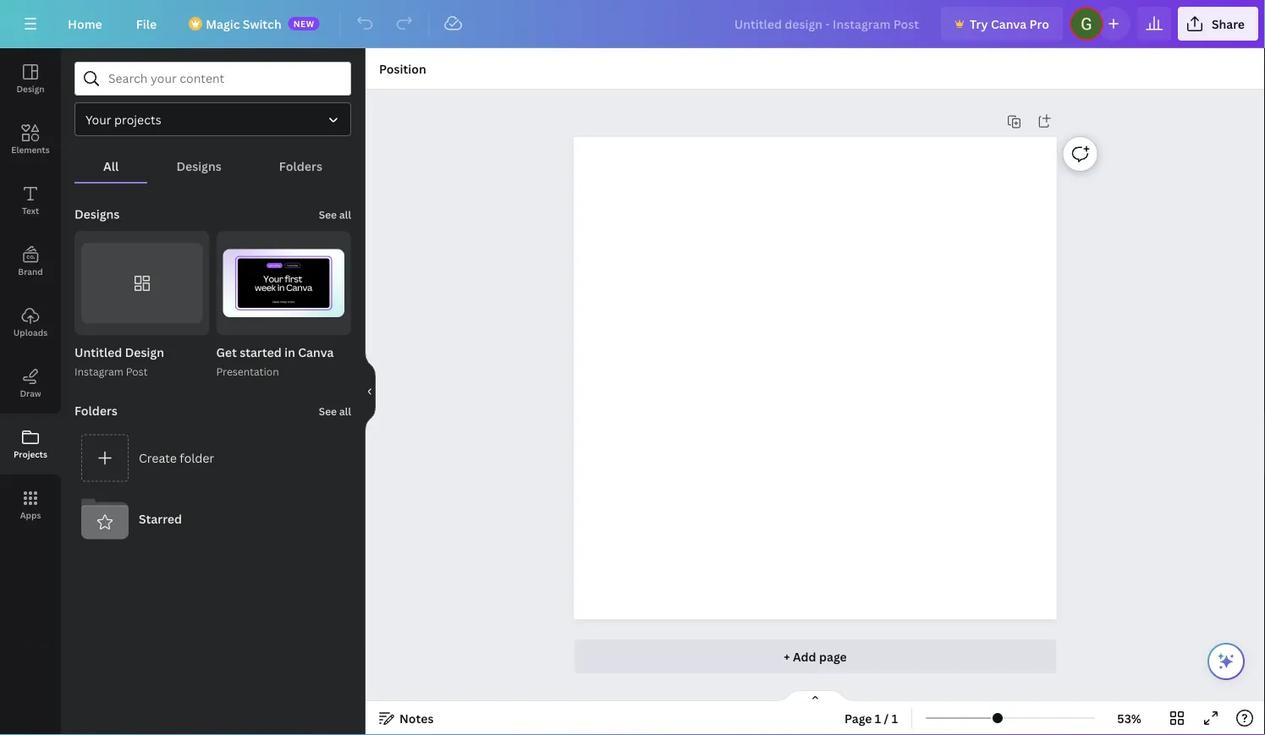 Task type: locate. For each thing, give the bounding box(es) containing it.
untitled design group
[[75, 231, 210, 381]]

0 vertical spatial designs
[[176, 158, 222, 174]]

all down folders 'button'
[[339, 208, 351, 222]]

see
[[319, 208, 337, 222], [319, 405, 337, 419]]

Design title text field
[[721, 7, 935, 41]]

see all button left hide image
[[317, 394, 353, 428]]

draw button
[[0, 353, 61, 414]]

page 1 / 1
[[845, 711, 898, 727]]

all for folders
[[339, 405, 351, 419]]

1 see all button from the top
[[317, 197, 353, 231]]

position
[[379, 61, 426, 77]]

create
[[139, 450, 177, 466]]

2 see from the top
[[319, 405, 337, 419]]

see for designs
[[319, 208, 337, 222]]

+ add page
[[784, 649, 847, 665]]

1 vertical spatial designs
[[75, 206, 120, 222]]

folders inside 'button'
[[279, 158, 322, 174]]

design up post
[[125, 345, 164, 361]]

all left hide image
[[339, 405, 351, 419]]

0 vertical spatial see all button
[[317, 197, 353, 231]]

untitled
[[75, 345, 122, 361]]

designs
[[176, 158, 222, 174], [75, 206, 120, 222]]

draw
[[20, 388, 41, 399]]

see down folders 'button'
[[319, 208, 337, 222]]

0 vertical spatial folders
[[279, 158, 322, 174]]

1 vertical spatial all
[[339, 405, 351, 419]]

1 all from the top
[[339, 208, 351, 222]]

page
[[845, 711, 872, 727]]

design inside untitled design instagram post
[[125, 345, 164, 361]]

Search your content search field
[[108, 63, 340, 95]]

1 right /
[[892, 711, 898, 727]]

projects
[[114, 111, 161, 127]]

canva right try
[[991, 16, 1027, 32]]

2 all from the top
[[339, 405, 351, 419]]

canva inside get started in canva presentation
[[298, 345, 334, 361]]

canva right "in"
[[298, 345, 334, 361]]

1 horizontal spatial design
[[125, 345, 164, 361]]

text button
[[0, 170, 61, 231]]

see all button down folders 'button'
[[317, 197, 353, 231]]

0 horizontal spatial folders
[[75, 403, 118, 419]]

see left hide image
[[319, 405, 337, 419]]

all
[[339, 208, 351, 222], [339, 405, 351, 419]]

1 horizontal spatial folders
[[279, 158, 322, 174]]

page
[[820, 649, 847, 665]]

see all button
[[317, 197, 353, 231], [317, 394, 353, 428]]

1 vertical spatial see
[[319, 405, 337, 419]]

1 left of at the left top of the page
[[311, 320, 316, 331]]

folders
[[279, 158, 322, 174], [75, 403, 118, 419]]

see all button for designs
[[317, 197, 353, 231]]

0 vertical spatial design
[[16, 83, 44, 94]]

get started in canva group
[[216, 231, 351, 381]]

designs down the all
[[75, 206, 120, 222]]

1 vertical spatial canva
[[298, 345, 334, 361]]

/
[[884, 711, 889, 727]]

file button
[[123, 7, 170, 41]]

untitled design instagram post
[[75, 345, 164, 379]]

0 vertical spatial see all
[[319, 208, 351, 222]]

2 see all from the top
[[319, 405, 351, 419]]

group
[[75, 231, 210, 336]]

0 horizontal spatial 1
[[311, 320, 316, 331]]

text
[[22, 205, 39, 216]]

+
[[784, 649, 790, 665]]

all
[[103, 158, 119, 174]]

53% button
[[1102, 705, 1157, 732]]

presentation
[[216, 365, 279, 379]]

magic switch
[[206, 16, 282, 32]]

2 see all button from the top
[[317, 394, 353, 428]]

brand
[[18, 266, 43, 277]]

0 horizontal spatial design
[[16, 83, 44, 94]]

apps button
[[0, 475, 61, 536]]

designs down select ownership filter button
[[176, 158, 222, 174]]

1 horizontal spatial canva
[[991, 16, 1027, 32]]

share
[[1212, 16, 1245, 32]]

1 vertical spatial see all
[[319, 405, 351, 419]]

new
[[294, 18, 315, 29]]

1 left /
[[875, 711, 882, 727]]

design up elements button
[[16, 83, 44, 94]]

file
[[136, 16, 157, 32]]

1
[[311, 320, 316, 331], [875, 711, 882, 727], [892, 711, 898, 727]]

1 horizontal spatial designs
[[176, 158, 222, 174]]

position button
[[373, 55, 433, 82]]

main menu bar
[[0, 0, 1266, 48]]

canva
[[991, 16, 1027, 32], [298, 345, 334, 361]]

1 vertical spatial see all button
[[317, 394, 353, 428]]

show pages image
[[775, 690, 856, 704]]

uploads
[[13, 327, 48, 338]]

+ add page button
[[574, 640, 1057, 674]]

home
[[68, 16, 102, 32]]

see all left hide image
[[319, 405, 351, 419]]

side panel tab list
[[0, 48, 61, 536]]

0 horizontal spatial canva
[[298, 345, 334, 361]]

1 see from the top
[[319, 208, 337, 222]]

see all
[[319, 208, 351, 222], [319, 405, 351, 419]]

1 vertical spatial design
[[125, 345, 164, 361]]

0 vertical spatial canva
[[991, 16, 1027, 32]]

1 see all from the top
[[319, 208, 351, 222]]

see all down folders 'button'
[[319, 208, 351, 222]]

folders button
[[250, 150, 351, 182]]

design
[[16, 83, 44, 94], [125, 345, 164, 361]]

0 vertical spatial see
[[319, 208, 337, 222]]

27
[[333, 320, 343, 331]]

1 vertical spatial folders
[[75, 403, 118, 419]]

0 vertical spatial all
[[339, 208, 351, 222]]



Task type: describe. For each thing, give the bounding box(es) containing it.
all button
[[75, 150, 148, 182]]

starred
[[139, 511, 182, 528]]

get
[[216, 345, 237, 361]]

folder
[[180, 450, 214, 466]]

notes button
[[373, 705, 441, 732]]

see for folders
[[319, 405, 337, 419]]

1 horizontal spatial 1
[[875, 711, 882, 727]]

1 inside group
[[311, 320, 316, 331]]

canva assistant image
[[1217, 652, 1237, 672]]

elements button
[[0, 109, 61, 170]]

Select ownership filter button
[[75, 102, 351, 136]]

try
[[970, 16, 989, 32]]

designs button
[[148, 150, 250, 182]]

see all button for folders
[[317, 394, 353, 428]]

53%
[[1118, 711, 1142, 727]]

magic
[[206, 16, 240, 32]]

0 horizontal spatial designs
[[75, 206, 120, 222]]

of
[[318, 320, 331, 331]]

canva inside button
[[991, 16, 1027, 32]]

try canva pro
[[970, 16, 1050, 32]]

2 horizontal spatial 1
[[892, 711, 898, 727]]

pro
[[1030, 16, 1050, 32]]

1 of 27
[[311, 320, 343, 331]]

design button
[[0, 48, 61, 109]]

projects button
[[0, 414, 61, 475]]

projects
[[14, 449, 47, 460]]

try canva pro button
[[941, 7, 1063, 41]]

get started in canva presentation
[[216, 345, 334, 379]]

1 of 27 group
[[216, 231, 351, 336]]

elements
[[11, 144, 50, 155]]

notes
[[400, 711, 434, 727]]

all for designs
[[339, 208, 351, 222]]

create folder
[[139, 450, 214, 466]]

apps
[[20, 510, 41, 521]]

designs inside 'button'
[[176, 158, 222, 174]]

post
[[126, 365, 148, 379]]

your projects
[[86, 111, 161, 127]]

design inside design button
[[16, 83, 44, 94]]

your
[[86, 111, 111, 127]]

instagram
[[75, 365, 123, 379]]

see all for folders
[[319, 405, 351, 419]]

hide image
[[365, 351, 376, 433]]

uploads button
[[0, 292, 61, 353]]

switch
[[243, 16, 282, 32]]

share button
[[1178, 7, 1259, 41]]

home link
[[54, 7, 116, 41]]

brand button
[[0, 231, 61, 292]]

starred button
[[75, 489, 351, 550]]

create folder button
[[75, 428, 351, 489]]

add
[[793, 649, 817, 665]]

in
[[285, 345, 295, 361]]

see all for designs
[[319, 208, 351, 222]]

started
[[240, 345, 282, 361]]



Task type: vqa. For each thing, say whether or not it's contained in the screenshot.
Halloween!
no



